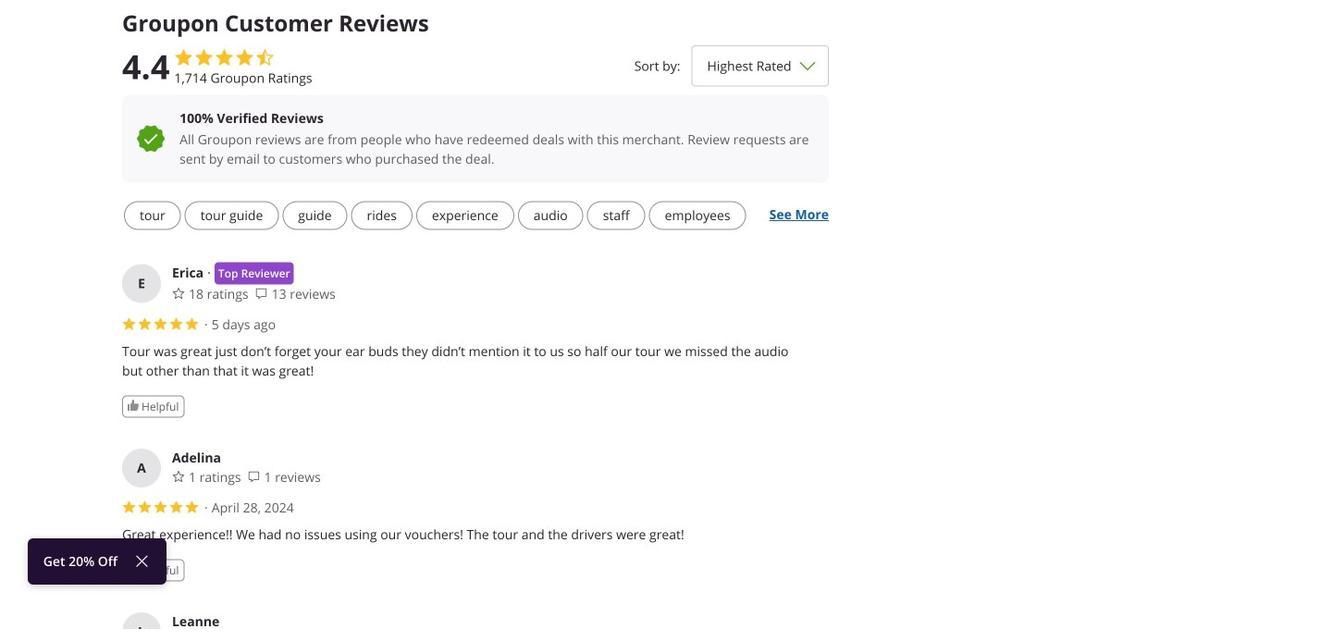 Task type: vqa. For each thing, say whether or not it's contained in the screenshot.
Gifts
no



Task type: locate. For each thing, give the bounding box(es) containing it.
employees radio
[[649, 201, 746, 230]]

18 ratings image
[[172, 287, 185, 300]]

option group
[[122, 198, 760, 234]]

1 reviews image
[[248, 470, 261, 483]]

experience radio
[[416, 201, 514, 230]]

tour guide radio
[[185, 201, 279, 230]]

1 ratings image
[[172, 470, 185, 483]]



Task type: describe. For each thing, give the bounding box(es) containing it.
rides radio
[[351, 201, 413, 230]]

staff radio
[[587, 201, 646, 230]]

audio radio
[[518, 201, 584, 230]]

tour radio
[[124, 201, 181, 230]]

13 reviews image
[[255, 287, 268, 300]]

guide radio
[[283, 201, 348, 230]]



